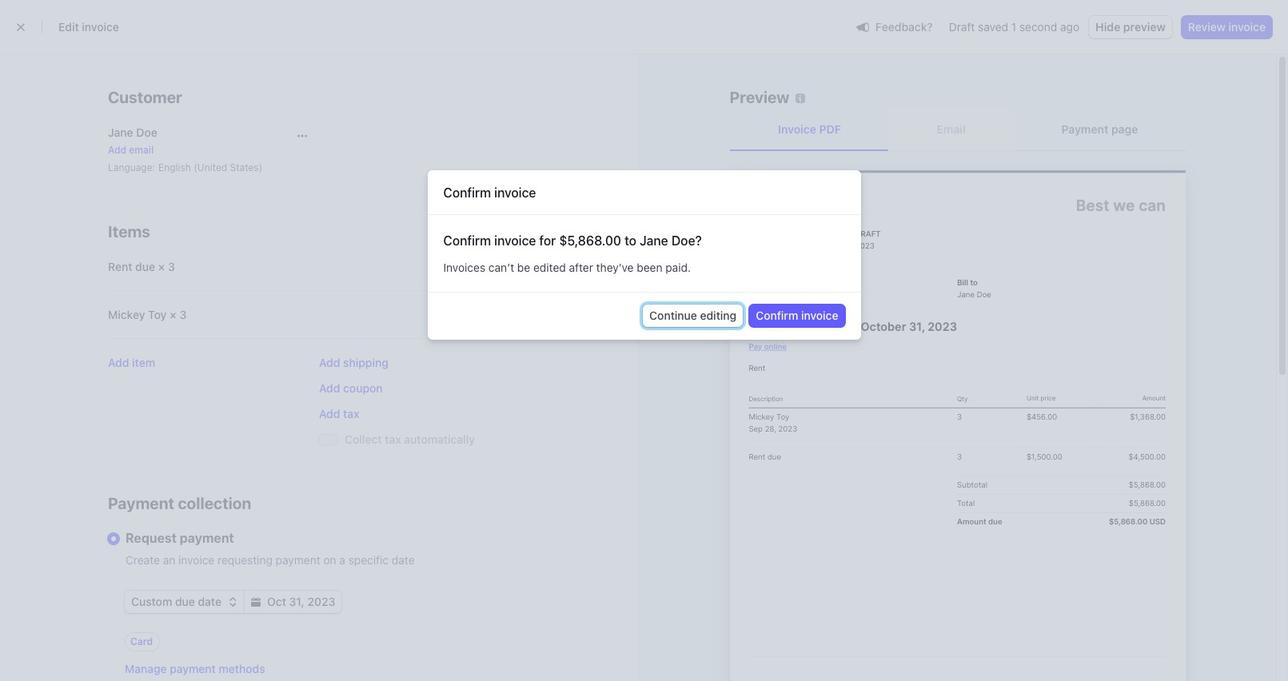 Task type: vqa. For each thing, say whether or not it's contained in the screenshot.
Manage Payment Methods Button in the bottom of the page
yes



Task type: locate. For each thing, give the bounding box(es) containing it.
payment
[[1061, 122, 1108, 136], [108, 494, 174, 513]]

preview
[[1124, 20, 1166, 34]]

add tax button
[[319, 406, 360, 422]]

draft saved 1 second ago
[[949, 20, 1080, 34]]

0 vertical spatial confirm invoice
[[444, 186, 536, 200]]

custom
[[131, 595, 172, 609]]

2023
[[308, 595, 335, 609]]

tab list
[[730, 109, 1186, 151]]

add left item
[[108, 356, 129, 370]]

0 vertical spatial due
[[135, 260, 155, 274]]

payment left the on on the bottom left of page
[[276, 554, 321, 567]]

confirm invoice button
[[750, 305, 845, 327]]

tax right collect in the left bottom of the page
[[385, 433, 401, 446]]

add for add tax
[[319, 407, 340, 421]]

jane up add email button
[[108, 126, 133, 139]]

date down requesting
[[198, 595, 222, 609]]

english
[[158, 162, 191, 174]]

manage payment methods
[[125, 662, 265, 676]]

1 horizontal spatial payment
[[1061, 122, 1108, 136]]

rent
[[108, 260, 132, 274]]

tax down the add coupon button in the left bottom of the page
[[343, 407, 360, 421]]

0 horizontal spatial due
[[135, 260, 155, 274]]

0 vertical spatial ×
[[158, 260, 165, 274]]

add
[[108, 144, 126, 156], [108, 356, 129, 370], [319, 356, 340, 370], [319, 382, 340, 395], [319, 407, 340, 421]]

svg image inside oct 31, 2023 button
[[251, 598, 261, 607]]

due right rent
[[135, 260, 155, 274]]

custom due date button
[[125, 591, 244, 614]]

add down the add coupon button in the left bottom of the page
[[319, 407, 340, 421]]

confirm
[[444, 186, 491, 200], [444, 234, 491, 248], [756, 309, 799, 323]]

jane
[[108, 126, 133, 139], [640, 234, 669, 248]]

tab list containing invoice pdf
[[730, 109, 1186, 151]]

specific
[[349, 554, 389, 567]]

0 vertical spatial date
[[392, 554, 415, 567]]

confirm invoice
[[444, 186, 536, 200], [756, 309, 839, 323]]

2 vertical spatial payment
[[170, 662, 216, 676]]

add up language:
[[108, 144, 126, 156]]

× for rent due
[[158, 260, 165, 274]]

1 vertical spatial jane
[[640, 234, 669, 248]]

add for add item
[[108, 356, 129, 370]]

tax
[[343, 407, 360, 421], [385, 433, 401, 446]]

editing
[[700, 309, 737, 323]]

0 vertical spatial jane
[[108, 126, 133, 139]]

payment inside tab list
[[1061, 122, 1108, 136]]

for
[[539, 234, 556, 248]]

custom due date
[[131, 595, 222, 609]]

0 horizontal spatial tax
[[343, 407, 360, 421]]

1 horizontal spatial date
[[392, 554, 415, 567]]

0 horizontal spatial ×
[[158, 260, 165, 274]]

× right toy
[[170, 308, 177, 322]]

continue editing button
[[643, 305, 743, 327]]

language:
[[108, 162, 155, 174]]

payment for manage
[[170, 662, 216, 676]]

× right rent
[[158, 260, 165, 274]]

0 horizontal spatial confirm invoice
[[444, 186, 536, 200]]

confirm up $4,500.00
[[444, 186, 491, 200]]

0 vertical spatial payment
[[180, 531, 234, 546]]

tax inside button
[[343, 407, 360, 421]]

been
[[637, 261, 663, 275]]

1 vertical spatial payment
[[108, 494, 174, 513]]

3 right rent
[[168, 260, 175, 274]]

add up add tax
[[319, 382, 340, 395]]

$4,500.00
[[451, 260, 506, 274]]

they've
[[596, 261, 634, 275]]

1 horizontal spatial ×
[[170, 308, 177, 322]]

date inside popup button
[[198, 595, 222, 609]]

email
[[936, 122, 966, 136]]

payment right manage
[[170, 662, 216, 676]]

add inside button
[[319, 356, 340, 370]]

0 horizontal spatial date
[[198, 595, 222, 609]]

confirm invoice for $5,868.00 to jane doe?
[[444, 234, 702, 248]]

invoices can't be edited after they've been paid.
[[444, 261, 691, 275]]

item
[[132, 356, 155, 370]]

due
[[135, 260, 155, 274], [175, 595, 195, 609]]

×
[[158, 260, 165, 274], [170, 308, 177, 322]]

collect tax automatically
[[345, 433, 475, 446]]

methods
[[219, 662, 265, 676]]

svg image
[[298, 131, 307, 141], [522, 262, 532, 272], [228, 598, 238, 607], [251, 598, 261, 607]]

1 horizontal spatial confirm invoice
[[756, 309, 839, 323]]

(united
[[194, 162, 227, 174]]

1 vertical spatial ×
[[170, 308, 177, 322]]

due inside popup button
[[175, 595, 195, 609]]

add email button
[[108, 144, 154, 157]]

0 vertical spatial tax
[[343, 407, 360, 421]]

due for rent
[[135, 260, 155, 274]]

0 horizontal spatial 3
[[168, 260, 175, 274]]

payment for request
[[180, 531, 234, 546]]

add for add coupon
[[319, 382, 340, 395]]

1 vertical spatial tax
[[385, 433, 401, 446]]

1 horizontal spatial due
[[175, 595, 195, 609]]

add up add coupon
[[319, 356, 340, 370]]

payment down collection
[[180, 531, 234, 546]]

date
[[392, 554, 415, 567], [198, 595, 222, 609]]

oct 31, 2023 button
[[245, 591, 342, 614]]

1 vertical spatial confirm
[[444, 234, 491, 248]]

paid.
[[666, 261, 691, 275]]

doe
[[136, 126, 157, 139]]

3 right toy
[[180, 308, 187, 322]]

1 vertical spatial 3
[[180, 308, 187, 322]]

add tax
[[319, 407, 360, 421]]

1 vertical spatial date
[[198, 595, 222, 609]]

add for add shipping
[[319, 356, 340, 370]]

invoices
[[444, 261, 486, 275]]

1 horizontal spatial 3
[[180, 308, 187, 322]]

oct 31, 2023
[[267, 595, 335, 609]]

1 horizontal spatial tax
[[385, 433, 401, 446]]

manage
[[125, 662, 167, 676]]

0 horizontal spatial payment
[[108, 494, 174, 513]]

oct
[[267, 595, 286, 609]]

date inside request payment create an invoice requesting payment on a specific date
[[392, 554, 415, 567]]

2 vertical spatial confirm
[[756, 309, 799, 323]]

hide
[[1096, 20, 1121, 34]]

request payment create an invoice requesting payment on a specific date
[[126, 531, 415, 567]]

review invoice button
[[1182, 16, 1273, 38]]

add inside 'jane doe add email language: english (united states)'
[[108, 144, 126, 156]]

confirm invoice up $4,500.00
[[444, 186, 536, 200]]

add inside 'button'
[[108, 356, 129, 370]]

3
[[168, 260, 175, 274], [180, 308, 187, 322]]

payment left the 'page'
[[1061, 122, 1108, 136]]

automatically
[[404, 433, 475, 446]]

31,
[[289, 595, 305, 609]]

confirm right editing at the right top of page
[[756, 309, 799, 323]]

doe?
[[672, 234, 702, 248]]

jane right to
[[640, 234, 669, 248]]

0 vertical spatial payment
[[1061, 122, 1108, 136]]

payment up "request" on the bottom of page
[[108, 494, 174, 513]]

3 for rent due × 3
[[168, 260, 175, 274]]

collection
[[178, 494, 251, 513]]

due right custom
[[175, 595, 195, 609]]

1 vertical spatial due
[[175, 595, 195, 609]]

1 vertical spatial confirm invoice
[[756, 309, 839, 323]]

due for custom
[[175, 595, 195, 609]]

confirm up invoices
[[444, 234, 491, 248]]

customer
[[108, 88, 182, 106]]

add item button
[[108, 355, 155, 371]]

confirm invoice right editing at the right top of page
[[756, 309, 839, 323]]

0 horizontal spatial jane
[[108, 126, 133, 139]]

rent due × 3
[[108, 260, 175, 274]]

items
[[108, 222, 150, 241]]

payment inside button
[[170, 662, 216, 676]]

0 vertical spatial 3
[[168, 260, 175, 274]]

date right the "specific"
[[392, 554, 415, 567]]

payment
[[180, 531, 234, 546], [276, 554, 321, 567], [170, 662, 216, 676]]



Task type: describe. For each thing, give the bounding box(es) containing it.
on
[[324, 554, 336, 567]]

can't
[[489, 261, 514, 275]]

coupon
[[343, 382, 383, 395]]

after
[[569, 261, 593, 275]]

0 vertical spatial confirm
[[444, 186, 491, 200]]

ago
[[1061, 20, 1080, 34]]

× for mickey toy
[[170, 308, 177, 322]]

1
[[1012, 20, 1017, 34]]

card
[[130, 636, 153, 648]]

hide preview
[[1096, 20, 1166, 34]]

requesting
[[218, 554, 273, 567]]

1 horizontal spatial jane
[[640, 234, 669, 248]]

toy
[[148, 308, 167, 322]]

page
[[1111, 122, 1138, 136]]

an
[[163, 554, 175, 567]]

email
[[129, 144, 154, 156]]

add shipping button
[[319, 355, 389, 371]]

add item
[[108, 356, 155, 370]]

request
[[126, 531, 177, 546]]

add coupon
[[319, 382, 383, 395]]

3 for mickey toy × 3
[[180, 308, 187, 322]]

states)
[[230, 162, 263, 174]]

confirm inside button
[[756, 309, 799, 323]]

edited
[[534, 261, 566, 275]]

tax for collect
[[385, 433, 401, 446]]

feedback?
[[876, 20, 933, 33]]

draft
[[949, 20, 975, 34]]

continue
[[650, 309, 697, 323]]

email tab
[[889, 109, 1013, 150]]

review invoice
[[1189, 20, 1266, 34]]

review
[[1189, 20, 1226, 34]]

create
[[126, 554, 160, 567]]

payment collection
[[108, 494, 251, 513]]

svg image inside custom due date popup button
[[228, 598, 238, 607]]

tax for add
[[343, 407, 360, 421]]

confirm invoice inside button
[[756, 309, 839, 323]]

feedback? button
[[850, 16, 940, 38]]

a
[[339, 554, 346, 567]]

edit invoice
[[58, 20, 119, 34]]

mickey toy × 3
[[108, 308, 187, 322]]

mickey
[[108, 308, 145, 322]]

to
[[625, 234, 637, 248]]

invoice
[[778, 122, 816, 136]]

add shipping
[[319, 356, 389, 370]]

manage payment methods button
[[125, 662, 265, 678]]

collect
[[345, 433, 382, 446]]

edit
[[58, 20, 79, 34]]

saved
[[978, 20, 1009, 34]]

payment page
[[1061, 122, 1138, 136]]

be
[[517, 261, 531, 275]]

second
[[1020, 20, 1058, 34]]

$5,868.00
[[559, 234, 622, 248]]

add coupon button
[[319, 381, 383, 397]]

1 vertical spatial payment
[[276, 554, 321, 567]]

invoice pdf
[[778, 122, 841, 136]]

preview
[[730, 88, 790, 106]]

continue editing
[[650, 309, 737, 323]]

pdf
[[819, 122, 841, 136]]

jane inside 'jane doe add email language: english (united states)'
[[108, 126, 133, 139]]

payment for payment collection
[[108, 494, 174, 513]]

invoice inside request payment create an invoice requesting payment on a specific date
[[178, 554, 215, 567]]

shipping
[[343, 356, 389, 370]]

jane doe add email language: english (united states)
[[108, 126, 263, 174]]

hide preview button
[[1090, 16, 1173, 38]]

payment for payment page
[[1061, 122, 1108, 136]]



